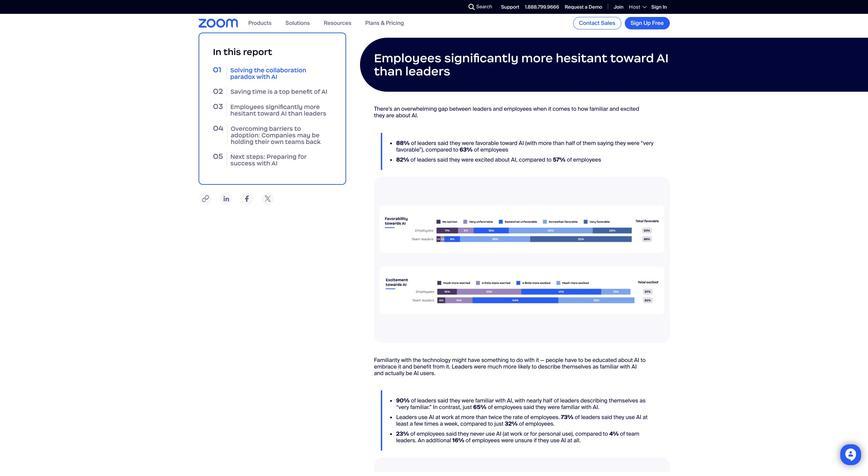 Task type: locate. For each thing, give the bounding box(es) containing it.
of right "82%"
[[411, 156, 416, 164]]

request
[[565, 4, 584, 10]]

in up free
[[663, 4, 667, 10]]

said inside of leaders said they were familiar with ai, with nearly half of leaders describing themselves as "very familiar." in contrast, just
[[438, 398, 448, 405]]

0 vertical spatial excited
[[621, 105, 640, 113]]

be right 'actually'
[[406, 370, 413, 378]]

1 vertical spatial work
[[511, 431, 523, 438]]

sign inside sign up free link
[[631, 19, 643, 27]]

work
[[442, 414, 454, 422], [511, 431, 523, 438]]

were right contrast,
[[462, 398, 474, 405]]

1 vertical spatial themselves
[[609, 398, 639, 405]]

1 horizontal spatial themselves
[[609, 398, 639, 405]]

82% of leaders said they were excited about ai, compared to 57% of employees
[[396, 156, 603, 164]]

0 vertical spatial themselves
[[562, 364, 592, 371]]

the up users.
[[413, 357, 421, 364]]

0 vertical spatial be
[[312, 132, 320, 139]]

0 horizontal spatial as
[[593, 364, 599, 371]]

describe
[[538, 364, 561, 371]]

a right is
[[274, 88, 278, 96]]

ai
[[657, 51, 669, 66], [271, 73, 277, 81], [322, 88, 328, 96], [281, 110, 287, 118], [519, 140, 524, 147], [272, 160, 278, 168], [635, 357, 640, 364], [632, 364, 637, 371], [414, 370, 419, 378], [429, 414, 434, 422], [637, 414, 642, 422], [497, 431, 502, 438], [561, 438, 566, 445]]

1 vertical spatial ai,
[[507, 398, 514, 405]]

1 vertical spatial the
[[413, 357, 421, 364]]

and
[[493, 105, 503, 113], [610, 105, 620, 113], [403, 364, 412, 371], [374, 370, 384, 378]]

sales
[[601, 19, 616, 27]]

sign left up
[[631, 19, 643, 27]]

as inside familiarity with the technology might have something to do with it — people have to be educated about ai to embrace it and benefit from it. leaders were much more likely to describe themselves as familiar with ai and actually be ai users.
[[593, 364, 599, 371]]

0 vertical spatial half
[[566, 140, 575, 147]]

1 horizontal spatial benefit
[[414, 364, 432, 371]]

0 horizontal spatial employees significantly more hesitant toward ai than leaders
[[230, 103, 327, 118]]

leaders down 90%
[[396, 414, 417, 422]]

2 vertical spatial the
[[504, 414, 512, 422]]

they inside the there's an overwhelming gap between leaders and employees when it comes to how familiar and excited they are about ai.
[[374, 112, 385, 119]]

of right the 73%
[[575, 414, 580, 422]]

use up team
[[626, 414, 635, 422]]

ai inside solving the collaboration paradox with ai
[[271, 73, 277, 81]]

1 vertical spatial significantly
[[266, 103, 303, 111]]

additional
[[426, 438, 451, 445]]

excited
[[621, 105, 640, 113], [475, 156, 494, 164]]

they up week,
[[450, 398, 461, 405]]

request a demo link
[[565, 4, 603, 10]]

just inside the "of leaders said they use ai at least a few times a week, compared to just"
[[495, 421, 504, 428]]

it left the —
[[536, 357, 539, 364]]

in inside of leaders said they were familiar with ai, with nearly half of leaders describing themselves as "very familiar." in contrast, just
[[433, 404, 438, 412]]

1 vertical spatial benefit
[[414, 364, 432, 371]]

resources
[[324, 20, 352, 27]]

about right educated
[[619, 357, 633, 364]]

0 vertical spatial benefit
[[291, 88, 313, 96]]

2 horizontal spatial be
[[585, 357, 592, 364]]

an
[[394, 105, 400, 113]]

0 horizontal spatial sign
[[631, 19, 643, 27]]

0 vertical spatial significantly
[[445, 51, 519, 66]]

a left "demo"
[[585, 4, 588, 10]]

support
[[502, 4, 520, 10]]

1 vertical spatial toward
[[258, 110, 280, 118]]

0 horizontal spatial be
[[312, 132, 320, 139]]

sign up free
[[652, 4, 662, 10]]

2 vertical spatial in
[[433, 404, 438, 412]]

familiar inside the there's an overwhelming gap between leaders and employees when it comes to how familiar and excited they are about ai.
[[590, 105, 609, 113]]

they up 4%
[[614, 414, 625, 422]]

2 horizontal spatial in
[[663, 4, 667, 10]]

half inside of leaders said they were familiar with ai, with nearly half of leaders describing themselves as "very familiar." in contrast, just
[[543, 398, 553, 405]]

in left the this
[[213, 46, 222, 58]]

0 horizontal spatial have
[[468, 357, 480, 364]]

half left them
[[566, 140, 575, 147]]

employees for 65% of employees said they were familiar with ai.
[[494, 404, 522, 412]]

0 vertical spatial about
[[396, 112, 411, 119]]

significantly
[[445, 51, 519, 66], [266, 103, 303, 111]]

0 vertical spatial as
[[593, 364, 599, 371]]

employees down them
[[574, 156, 602, 164]]

in
[[663, 4, 667, 10], [213, 46, 222, 58], [433, 404, 438, 412]]

a
[[585, 4, 588, 10], [274, 88, 278, 96], [410, 421, 413, 428], [440, 421, 443, 428]]

employees
[[374, 51, 442, 66], [230, 103, 264, 111]]

ai. inside the there's an overwhelming gap between leaders and employees when it comes to how familiar and excited they are about ai.
[[412, 112, 418, 119]]

themselves inside of leaders said they were familiar with ai, with nearly half of leaders describing themselves as "very familiar." in contrast, just
[[609, 398, 639, 405]]

it right embrace
[[398, 364, 401, 371]]

contact sales
[[579, 19, 616, 27]]

0 horizontal spatial ai.
[[412, 112, 418, 119]]

2 horizontal spatial toward
[[610, 51, 654, 66]]

0 horizontal spatial about
[[396, 112, 411, 119]]

of leaders said they were favorable toward ai (with more than half of them saying they were "very favorable"), compared to
[[396, 140, 654, 153]]

&
[[381, 20, 385, 27]]

employees for 63% of employees
[[481, 146, 509, 153]]

adoption:
[[231, 132, 260, 139]]

leaders
[[406, 64, 451, 79], [473, 105, 492, 113], [304, 110, 327, 118], [418, 140, 437, 147], [417, 156, 436, 164], [417, 398, 437, 405], [560, 398, 580, 405], [582, 414, 601, 422]]

more inside familiarity with the technology might have something to do with it — people have to be educated about ai to embrace it and benefit from it. leaders were much more likely to describe themselves as familiar with ai and actually be ai users.
[[504, 364, 517, 371]]

employees significantly more hesitant toward ai than leaders
[[374, 51, 669, 79], [230, 103, 327, 118]]

use
[[419, 414, 428, 422], [626, 414, 635, 422], [486, 431, 495, 438], [551, 438, 560, 445]]

2 horizontal spatial about
[[619, 357, 633, 364]]

zoom logo image
[[199, 19, 238, 28]]

unsure
[[515, 438, 533, 445]]

just up (at
[[495, 421, 504, 428]]

of inside of team leaders. an additional
[[620, 431, 625, 438]]

1 horizontal spatial about
[[495, 156, 510, 164]]

they inside of leaders said they were familiar with ai, with nearly half of leaders describing themselves as "very familiar." in contrast, just
[[450, 398, 461, 405]]

employees left (at
[[472, 438, 500, 445]]

themselves
[[562, 364, 592, 371], [609, 398, 639, 405]]

employees inside the there's an overwhelming gap between leaders and employees when it comes to how familiar and excited they are about ai.
[[504, 105, 532, 113]]

they
[[374, 112, 385, 119], [450, 140, 461, 147], [615, 140, 626, 147], [450, 156, 460, 164], [450, 398, 461, 405], [536, 404, 547, 412], [614, 414, 625, 422], [458, 431, 469, 438], [538, 438, 549, 445]]

ai.
[[412, 112, 418, 119], [593, 404, 600, 412]]

twitter image
[[261, 192, 275, 206]]

2 vertical spatial be
[[406, 370, 413, 378]]

it right when
[[549, 105, 552, 113]]

they left 'favorable'
[[450, 140, 461, 147]]

work left or
[[511, 431, 523, 438]]

1 vertical spatial leaders
[[396, 414, 417, 422]]

they inside the "of leaders said they use ai at least a few times a week, compared to just"
[[614, 414, 625, 422]]

compared inside of leaders said they were favorable toward ai (with more than half of them saying they were "very favorable"), compared to
[[426, 146, 452, 153]]

2 horizontal spatial the
[[504, 414, 512, 422]]

0 horizontal spatial for
[[298, 153, 307, 161]]

of right 88%
[[411, 140, 416, 147]]

benefit right top
[[291, 88, 313, 96]]

copy link image
[[199, 192, 212, 206]]

1 vertical spatial as
[[640, 398, 646, 405]]

request a demo
[[565, 4, 603, 10]]

for right or
[[531, 431, 537, 438]]

1.888.799.9666 link
[[525, 4, 560, 10]]

just
[[463, 404, 472, 412], [495, 421, 504, 428]]

said inside the "of leaders said they use ai at least a few times a week, compared to just"
[[602, 414, 613, 422]]

half right nearly
[[543, 398, 553, 405]]

of right 23%
[[411, 431, 416, 438]]

4%
[[610, 431, 619, 438]]

1 vertical spatial just
[[495, 421, 504, 428]]

to inside the there's an overwhelming gap between leaders and employees when it comes to how familiar and excited they are about ai.
[[572, 105, 577, 113]]

be left educated
[[585, 357, 592, 364]]

1 horizontal spatial hesitant
[[556, 51, 608, 66]]

overwhelming
[[402, 105, 437, 113]]

they down 63%
[[450, 156, 460, 164]]

0 horizontal spatial half
[[543, 398, 553, 405]]

16%
[[453, 438, 465, 445]]

0 horizontal spatial in
[[213, 46, 222, 58]]

1 vertical spatial "very
[[396, 404, 409, 412]]

of right 4%
[[620, 431, 625, 438]]

the
[[254, 67, 265, 74], [413, 357, 421, 364], [504, 414, 512, 422]]

1 have from the left
[[468, 357, 480, 364]]

the right solving
[[254, 67, 265, 74]]

for
[[298, 153, 307, 161], [531, 431, 537, 438]]

collaboration
[[266, 67, 307, 74]]

1 horizontal spatial work
[[511, 431, 523, 438]]

familiar
[[590, 105, 609, 113], [600, 364, 619, 371], [476, 398, 494, 405], [562, 404, 580, 412]]

solutions button
[[286, 20, 310, 27]]

are
[[386, 112, 395, 119]]

were left much
[[474, 364, 486, 371]]

1 vertical spatial employees
[[230, 103, 264, 111]]

overcoming
[[231, 125, 268, 133]]

of right nearly
[[554, 398, 559, 405]]

products button
[[248, 20, 272, 27]]

were right nearly
[[548, 404, 560, 412]]

compared down of leaders said they were favorable toward ai (with more than half of them saying they were "very favorable"), compared to
[[519, 156, 546, 164]]

themselves right 'describing'
[[609, 398, 639, 405]]

0 horizontal spatial hesitant
[[230, 110, 256, 118]]

people
[[546, 357, 564, 364]]

"very
[[641, 140, 654, 147], [396, 404, 409, 412]]

compared up never
[[461, 421, 487, 428]]

0 horizontal spatial just
[[463, 404, 472, 412]]

toward inside of leaders said they were favorable toward ai (with more than half of them saying they were "very favorable"), compared to
[[500, 140, 518, 147]]

ai, down of leaders said they were favorable toward ai (with more than half of them saying they were "very favorable"), compared to
[[511, 156, 518, 164]]

0 vertical spatial leaders
[[452, 364, 473, 371]]

1 horizontal spatial employees significantly more hesitant toward ai than leaders
[[374, 51, 669, 79]]

1 vertical spatial half
[[543, 398, 553, 405]]

32% of employees.
[[505, 421, 555, 428]]

sign
[[652, 4, 662, 10], [631, 19, 643, 27]]

or
[[524, 431, 529, 438]]

2 have from the left
[[565, 357, 577, 364]]

1 horizontal spatial "very
[[641, 140, 654, 147]]

benefit left 'from'
[[414, 364, 432, 371]]

about right are
[[396, 112, 411, 119]]

1 vertical spatial be
[[585, 357, 592, 364]]

0 horizontal spatial toward
[[258, 110, 280, 118]]

1 vertical spatial sign
[[631, 19, 643, 27]]

(at
[[503, 431, 509, 438]]

0 vertical spatial in
[[663, 4, 667, 10]]

1 horizontal spatial for
[[531, 431, 537, 438]]

employees up 82% of leaders said they were excited about ai, compared to 57% of employees in the top of the page
[[481, 146, 509, 153]]

week,
[[445, 421, 459, 428]]

employees up rate
[[494, 404, 522, 412]]

2 vertical spatial about
[[619, 357, 633, 364]]

familiar inside familiarity with the technology might have something to do with it — people have to be educated about ai to embrace it and benefit from it. leaders were much more likely to describe themselves as familiar with ai and actually be ai users.
[[600, 364, 619, 371]]

report
[[243, 46, 272, 58]]

ai inside the "of leaders said they use ai at least a few times a week, compared to just"
[[637, 414, 642, 422]]

1 vertical spatial excited
[[475, 156, 494, 164]]

65% of employees said they were familiar with ai.
[[473, 404, 600, 412]]

in right familiar."
[[433, 404, 438, 412]]

1 horizontal spatial as
[[640, 398, 646, 405]]

2 vertical spatial toward
[[500, 140, 518, 147]]

0 vertical spatial sign
[[652, 4, 662, 10]]

more
[[522, 51, 553, 66], [304, 103, 320, 111], [539, 140, 552, 147], [504, 364, 517, 371], [461, 414, 475, 422]]

they left are
[[374, 112, 385, 119]]

embrace
[[374, 364, 397, 371]]

leaders inside the there's an overwhelming gap between leaders and employees when it comes to how familiar and excited they are about ai.
[[473, 105, 492, 113]]

1 horizontal spatial have
[[565, 357, 577, 364]]

1 horizontal spatial excited
[[621, 105, 640, 113]]

employees left when
[[504, 105, 532, 113]]

themselves right describe at the right
[[562, 364, 592, 371]]

1 horizontal spatial employees
[[374, 51, 442, 66]]

of team leaders. an additional
[[396, 431, 640, 445]]

more inside of leaders said they were favorable toward ai (with more than half of them saying they were "very favorable"), compared to
[[539, 140, 552, 147]]

0 vertical spatial the
[[254, 67, 265, 74]]

just left 65%
[[463, 404, 472, 412]]

it inside the there's an overwhelming gap between leaders and employees when it comes to how familiar and excited they are about ai.
[[549, 105, 552, 113]]

0 vertical spatial ai.
[[412, 112, 418, 119]]

0 vertical spatial just
[[463, 404, 472, 412]]

0 horizontal spatial the
[[254, 67, 265, 74]]

2 horizontal spatial it
[[549, 105, 552, 113]]

were
[[462, 140, 474, 147], [628, 140, 640, 147], [462, 156, 474, 164], [474, 364, 486, 371], [462, 398, 474, 405], [548, 404, 560, 412], [502, 438, 514, 445]]

1 horizontal spatial the
[[413, 357, 421, 364]]

benefit inside familiarity with the technology might have something to do with it — people have to be educated about ai to embrace it and benefit from it. leaders were much more likely to describe themselves as familiar with ai and actually be ai users.
[[414, 364, 432, 371]]

0 horizontal spatial excited
[[475, 156, 494, 164]]

employees.
[[531, 414, 560, 422], [526, 421, 555, 428]]

for down teams
[[298, 153, 307, 161]]

sign for sign up free
[[631, 19, 643, 27]]

"very inside of leaders said they were familiar with ai, with nearly half of leaders describing themselves as "very familiar." in contrast, just
[[396, 404, 409, 412]]

about inside the there's an overwhelming gap between leaders and employees when it comes to how familiar and excited they are about ai.
[[396, 112, 411, 119]]

were left unsure
[[502, 438, 514, 445]]

1 vertical spatial ai.
[[593, 404, 600, 412]]

never
[[470, 431, 485, 438]]

of inside the "of leaders said they use ai at least a few times a week, compared to just"
[[575, 414, 580, 422]]

from
[[433, 364, 445, 371]]

1 horizontal spatial it
[[536, 357, 539, 364]]

have right people
[[565, 357, 577, 364]]

host
[[629, 4, 641, 10]]

0 vertical spatial hesitant
[[556, 51, 608, 66]]

(with
[[526, 140, 537, 147]]

1 horizontal spatial in
[[433, 404, 438, 412]]

work down contrast,
[[442, 414, 454, 422]]

excited inside the there's an overwhelming gap between leaders and employees when it comes to how familiar and excited they are about ai.
[[621, 105, 640, 113]]

an
[[418, 438, 425, 445]]

of up few
[[411, 398, 416, 405]]

1 horizontal spatial significantly
[[445, 51, 519, 66]]

1 horizontal spatial leaders
[[452, 364, 473, 371]]

compared left 63%
[[426, 146, 452, 153]]

about down the 63% of employees
[[495, 156, 510, 164]]

leaders right it.
[[452, 364, 473, 371]]

holding
[[231, 138, 254, 146]]

the left rate
[[504, 414, 512, 422]]

32%
[[505, 421, 518, 428]]

be right may
[[312, 132, 320, 139]]

0 horizontal spatial themselves
[[562, 364, 592, 371]]

ai,
[[511, 156, 518, 164], [507, 398, 514, 405]]

1 horizontal spatial just
[[495, 421, 504, 428]]

employees. up personal
[[526, 421, 555, 428]]

were down 63%
[[462, 156, 474, 164]]

—
[[541, 357, 545, 364]]

educated
[[593, 357, 617, 364]]

0 vertical spatial work
[[442, 414, 454, 422]]

users.
[[420, 370, 436, 378]]

0 vertical spatial "very
[[641, 140, 654, 147]]

leaders inside of leaders said they were favorable toward ai (with more than half of them saying they were "very favorable"), compared to
[[418, 140, 437, 147]]

themselves inside familiarity with the technology might have something to do with it — people have to be educated about ai to embrace it and benefit from it. leaders were much more likely to describe themselves as familiar with ai and actually be ai users.
[[562, 364, 592, 371]]

1 horizontal spatial sign
[[652, 4, 662, 10]]

something
[[482, 357, 509, 364]]

1 horizontal spatial toward
[[500, 140, 518, 147]]

employees for 23% of employees said they never use ai (at work or for personal use), compared to 4%
[[417, 431, 445, 438]]

ai, up rate
[[507, 398, 514, 405]]

facebook image
[[240, 192, 254, 206]]

social sharing element
[[199, 192, 346, 206]]

have right might
[[468, 357, 480, 364]]

saving
[[231, 88, 251, 96]]

1 vertical spatial in
[[213, 46, 222, 58]]

None search field
[[443, 1, 470, 12]]

23%
[[396, 431, 409, 438]]

employees down times
[[417, 431, 445, 438]]

1 horizontal spatial be
[[406, 370, 413, 378]]

to
[[572, 105, 577, 113], [294, 125, 301, 133], [454, 146, 459, 153], [547, 156, 552, 164], [510, 357, 515, 364], [579, 357, 584, 364], [641, 357, 646, 364], [532, 364, 537, 371], [488, 421, 493, 428], [603, 431, 608, 438]]

when
[[534, 105, 547, 113]]

sign in
[[652, 4, 667, 10]]

0 horizontal spatial "very
[[396, 404, 409, 412]]

join link
[[614, 4, 624, 10]]

0 vertical spatial for
[[298, 153, 307, 161]]

1 horizontal spatial half
[[566, 140, 575, 147]]

02
[[213, 87, 223, 96]]



Task type: describe. For each thing, give the bounding box(es) containing it.
search
[[477, 3, 492, 10]]

favorable"),
[[396, 146, 425, 153]]

16% of employees were unsure if they use ai at all.
[[453, 438, 581, 445]]

at inside the "of leaders said they use ai at least a few times a week, compared to just"
[[643, 414, 648, 422]]

leaders inside familiarity with the technology might have something to do with it — people have to be educated about ai to embrace it and benefit from it. leaders were much more likely to describe themselves as familiar with ai and actually be ai users.
[[452, 364, 473, 371]]

saving time is a top benefit of ai
[[231, 88, 328, 96]]

0 vertical spatial employees significantly more hesitant toward ai than leaders
[[374, 51, 669, 79]]

63% of employees
[[459, 146, 510, 153]]

were inside familiarity with the technology might have something to do with it — people have to be educated about ai to embrace it and benefit from it. leaders were much more likely to describe themselves as familiar with ai and actually be ai users.
[[474, 364, 486, 371]]

to inside overcoming barriers to adoption: companies may be holding their own teams back
[[294, 125, 301, 133]]

1 vertical spatial about
[[495, 156, 510, 164]]

leaders.
[[396, 438, 417, 445]]

use down familiar."
[[419, 414, 428, 422]]

for inside next steps: preparing for success with ai
[[298, 153, 307, 161]]

just inside of leaders said they were familiar with ai, with nearly half of leaders describing themselves as "very familiar." in contrast, just
[[463, 404, 472, 412]]

with inside next steps: preparing for success with ai
[[257, 160, 270, 168]]

familiarity
[[374, 357, 400, 364]]

sign in link
[[652, 4, 667, 10]]

were left 'favorable'
[[462, 140, 474, 147]]

linkedin image
[[219, 192, 233, 206]]

gap
[[438, 105, 448, 113]]

own
[[271, 138, 284, 146]]

ai inside next steps: preparing for success with ai
[[272, 160, 278, 168]]

than inside of leaders said they were favorable toward ai (with more than half of them saying they were "very favorable"), compared to
[[553, 140, 565, 147]]

of right 16% at bottom
[[466, 438, 471, 445]]

use),
[[562, 431, 574, 438]]

them
[[583, 140, 596, 147]]

of left them
[[577, 140, 582, 147]]

to inside of leaders said they were favorable toward ai (with more than half of them saying they were "very favorable"), compared to
[[454, 146, 459, 153]]

technology
[[423, 357, 451, 364]]

might
[[452, 357, 467, 364]]

saying
[[598, 140, 614, 147]]

comes
[[553, 105, 570, 113]]

demo
[[589, 4, 603, 10]]

0 vertical spatial toward
[[610, 51, 654, 66]]

there's
[[374, 105, 393, 113]]

of right 65%
[[488, 404, 493, 412]]

as inside of leaders said they were familiar with ai, with nearly half of leaders describing themselves as "very familiar." in contrast, just
[[640, 398, 646, 405]]

they left never
[[458, 431, 469, 438]]

overcoming barriers to adoption: companies may be holding their own teams back
[[231, 125, 321, 146]]

half inside of leaders said they were favorable toward ai (with more than half of them saying they were "very favorable"), compared to
[[566, 140, 575, 147]]

top
[[279, 88, 290, 96]]

barriers
[[269, 125, 293, 133]]

0 horizontal spatial employees
[[230, 103, 264, 111]]

products
[[248, 20, 272, 27]]

if
[[534, 438, 537, 445]]

favorability towards al image
[[374, 177, 670, 343]]

steps:
[[246, 153, 265, 161]]

there's an overwhelming gap between leaders and employees when it comes to how familiar and excited they are about ai.
[[374, 105, 640, 119]]

next
[[230, 153, 245, 161]]

all.
[[574, 438, 581, 445]]

compared inside the "of leaders said they use ai at least a few times a week, compared to just"
[[461, 421, 487, 428]]

0 horizontal spatial leaders
[[396, 414, 417, 422]]

pricing
[[386, 20, 404, 27]]

03
[[213, 102, 223, 111]]

join
[[614, 4, 624, 10]]

said inside of leaders said they were favorable toward ai (with more than half of them saying they were "very favorable"), compared to
[[438, 140, 449, 147]]

familiar inside of leaders said they were familiar with ai, with nearly half of leaders describing themselves as "very familiar." in contrast, just
[[476, 398, 494, 405]]

solutions
[[286, 20, 310, 27]]

were right saying
[[628, 140, 640, 147]]

search image
[[469, 4, 475, 10]]

1 vertical spatial hesitant
[[230, 110, 256, 118]]

solving
[[230, 67, 253, 74]]

the inside familiarity with the technology might have something to do with it — people have to be educated about ai to embrace it and benefit from it. leaders were much more likely to describe themselves as familiar with ai and actually be ai users.
[[413, 357, 421, 364]]

personal
[[539, 431, 561, 438]]

04
[[213, 124, 224, 133]]

to inside the "of leaders said they use ai at least a few times a week, compared to just"
[[488, 421, 493, 428]]

of right rate
[[524, 414, 529, 422]]

they right if
[[538, 438, 549, 445]]

of right 32%
[[519, 421, 524, 428]]

sign up free link
[[625, 17, 670, 29]]

0 vertical spatial ai,
[[511, 156, 518, 164]]

ai inside of leaders said they were favorable toward ai (with more than half of them saying they were "very favorable"), compared to
[[519, 140, 524, 147]]

how
[[578, 105, 589, 113]]

0 vertical spatial employees
[[374, 51, 442, 66]]

use right never
[[486, 431, 495, 438]]

leaders use ai at work at more than twice the rate of employees. 73%
[[396, 414, 574, 422]]

63%
[[460, 146, 473, 153]]

of leaders said they use ai at least a few times a week, compared to just
[[396, 414, 648, 428]]

it.
[[446, 364, 451, 371]]

employees for 16% of employees were unsure if they use ai at all.
[[472, 438, 500, 445]]

actually
[[385, 370, 405, 378]]

favorable
[[476, 140, 499, 147]]

of leaders said they were familiar with ai, with nearly half of leaders describing themselves as "very familiar." in contrast, just
[[396, 398, 646, 412]]

back
[[306, 138, 321, 146]]

0 horizontal spatial benefit
[[291, 88, 313, 96]]

support link
[[502, 4, 520, 10]]

a right times
[[440, 421, 443, 428]]

employees. down 65% of employees said they were familiar with ai.
[[531, 414, 560, 422]]

were inside of leaders said they were familiar with ai, with nearly half of leaders describing themselves as "very familiar." in contrast, just
[[462, 398, 474, 405]]

plans & pricing link
[[366, 20, 404, 27]]

0 horizontal spatial significantly
[[266, 103, 303, 111]]

with inside solving the collaboration paradox with ai
[[256, 73, 270, 81]]

88%
[[396, 140, 410, 147]]

sign for sign in
[[652, 4, 662, 10]]

times
[[425, 421, 439, 428]]

solving the collaboration paradox with ai
[[230, 67, 307, 81]]

resources button
[[324, 20, 352, 27]]

search image
[[469, 4, 475, 10]]

use inside the "of leaders said they use ai at least a few times a week, compared to just"
[[626, 414, 635, 422]]

01
[[213, 65, 221, 74]]

their
[[255, 138, 269, 146]]

describing
[[581, 398, 608, 405]]

leaders inside the "of leaders said they use ai at least a few times a week, compared to just"
[[582, 414, 601, 422]]

73%
[[561, 414, 574, 422]]

1 vertical spatial employees significantly more hesitant toward ai than leaders
[[230, 103, 327, 118]]

about inside familiarity with the technology might have something to do with it — people have to be educated about ai to embrace it and benefit from it. leaders were much more likely to describe themselves as familiar with ai and actually be ai users.
[[619, 357, 633, 364]]

use left use),
[[551, 438, 560, 445]]

nearly
[[527, 398, 542, 405]]

0 horizontal spatial work
[[442, 414, 454, 422]]

few
[[414, 421, 423, 428]]

familiar."
[[411, 404, 432, 412]]

least
[[396, 421, 409, 428]]

1 vertical spatial for
[[531, 431, 537, 438]]

a left few
[[410, 421, 413, 428]]

companies
[[262, 132, 296, 139]]

57%
[[553, 156, 566, 164]]

success
[[230, 160, 255, 168]]

do
[[517, 357, 523, 364]]

they right saying
[[615, 140, 626, 147]]

plans
[[366, 20, 380, 27]]

in this report
[[213, 46, 272, 58]]

compared right use),
[[576, 431, 602, 438]]

"very inside of leaders said they were favorable toward ai (with more than half of them saying they were "very favorable"), compared to
[[641, 140, 654, 147]]

of right top
[[314, 88, 320, 96]]

the inside solving the collaboration paradox with ai
[[254, 67, 265, 74]]

be inside overcoming barriers to adoption: companies may be holding their own teams back
[[312, 132, 320, 139]]

teams
[[285, 138, 305, 146]]

team
[[627, 431, 640, 438]]

contact
[[579, 19, 600, 27]]

of right 57%
[[567, 156, 572, 164]]

much
[[488, 364, 502, 371]]

sign up free
[[631, 19, 664, 27]]

1 horizontal spatial ai.
[[593, 404, 600, 412]]

1.888.799.9666
[[525, 4, 560, 10]]

plans & pricing
[[366, 20, 404, 27]]

host button
[[629, 4, 646, 10]]

05
[[213, 152, 223, 161]]

of right 63%
[[474, 146, 479, 153]]

0 horizontal spatial it
[[398, 364, 401, 371]]

they up 32% of employees.
[[536, 404, 547, 412]]

ai, inside of leaders said they were familiar with ai, with nearly half of leaders describing themselves as "very familiar." in contrast, just
[[507, 398, 514, 405]]

contact sales link
[[573, 17, 622, 29]]

82%
[[396, 156, 410, 164]]



Task type: vqa. For each thing, say whether or not it's contained in the screenshot.
receptionists
no



